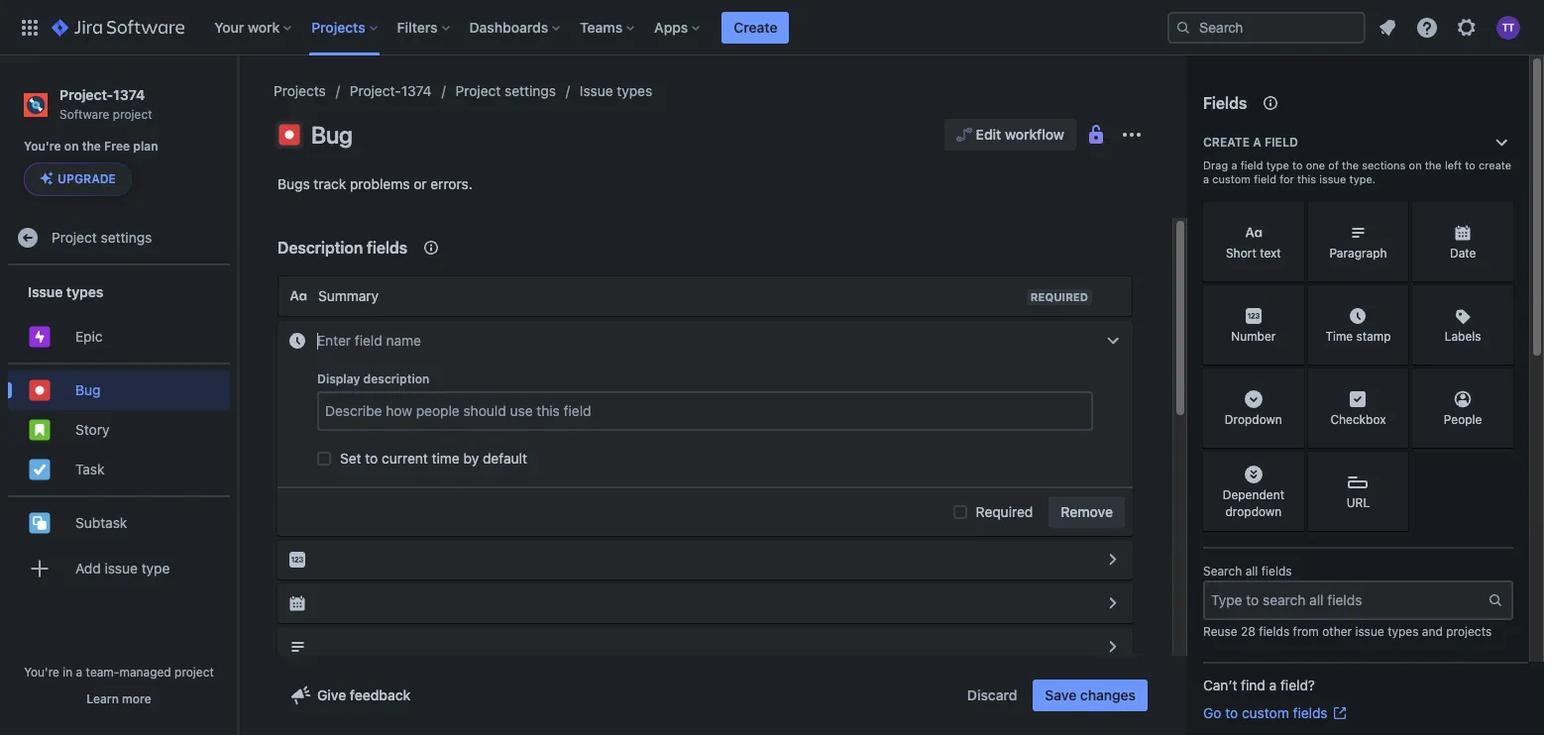 Task type: describe. For each thing, give the bounding box(es) containing it.
summary
[[318, 288, 379, 304]]

0 vertical spatial project
[[456, 82, 501, 99]]

1374 for project-1374 software project
[[113, 86, 145, 103]]

and
[[1423, 625, 1444, 640]]

date
[[1451, 246, 1477, 261]]

software
[[59, 107, 110, 122]]

more options image
[[1120, 123, 1144, 147]]

field for drag
[[1241, 159, 1264, 172]]

save changes
[[1046, 687, 1136, 704]]

to inside go to custom fields link
[[1226, 705, 1239, 722]]

1 horizontal spatial project settings
[[456, 82, 556, 99]]

save changes button
[[1034, 680, 1148, 712]]

your work
[[214, 18, 280, 35]]

to right the set
[[365, 450, 378, 467]]

subtask link
[[8, 504, 230, 544]]

projects for projects popup button
[[312, 18, 366, 35]]

type inside button
[[142, 560, 170, 577]]

apps
[[655, 18, 688, 35]]

2 horizontal spatial the
[[1426, 159, 1442, 172]]

drag
[[1204, 159, 1229, 172]]

edit workflow button
[[945, 119, 1077, 151]]

projects
[[1447, 625, 1492, 640]]

group containing bug
[[8, 363, 230, 496]]

search all fields
[[1204, 564, 1293, 579]]

for
[[1280, 173, 1295, 185]]

create
[[1479, 159, 1512, 172]]

time
[[1326, 330, 1354, 344]]

dashboards button
[[464, 11, 568, 43]]

more information about the suggested fields image
[[1314, 660, 1338, 684]]

paragraph
[[1330, 246, 1388, 261]]

description fields
[[278, 239, 408, 257]]

edit workflow
[[976, 126, 1065, 143]]

bugs track problems or errors.
[[278, 176, 473, 192]]

Enter field name field
[[317, 329, 1094, 353]]

find
[[1242, 677, 1266, 694]]

url
[[1347, 496, 1371, 511]]

feedback
[[350, 687, 411, 704]]

Search field
[[1168, 11, 1366, 43]]

1 vertical spatial custom
[[1242, 705, 1290, 722]]

2 vertical spatial issue
[[1356, 625, 1385, 640]]

from
[[1294, 625, 1320, 640]]

type inside drag a field type to one of the sections on the left to create a custom field for this issue type.
[[1267, 159, 1290, 172]]

short
[[1226, 246, 1257, 261]]

28
[[1241, 625, 1256, 640]]

fields right 28 at the right bottom
[[1260, 625, 1290, 640]]

projects for "projects" link
[[274, 82, 326, 99]]

go to custom fields link
[[1204, 704, 1348, 724]]

other
[[1323, 625, 1353, 640]]

go
[[1204, 705, 1222, 722]]

set
[[340, 450, 361, 467]]

remove button
[[1049, 497, 1125, 528]]

issue types link
[[580, 79, 653, 103]]

story link
[[8, 411, 230, 450]]

all
[[1246, 564, 1259, 579]]

banner containing your work
[[0, 0, 1545, 56]]

more information about the context fields image
[[420, 236, 443, 260]]

1374 for project-1374
[[401, 82, 432, 99]]

required for set to current time by default
[[976, 504, 1033, 521]]

Display description field
[[319, 394, 1092, 429]]

teams
[[580, 18, 623, 35]]

fields
[[1204, 94, 1248, 112]]

filters
[[397, 18, 438, 35]]

dashboards
[[470, 18, 548, 35]]

primary element
[[12, 0, 1168, 55]]

project-1374
[[350, 82, 432, 99]]

subtask
[[75, 515, 127, 531]]

work
[[248, 18, 280, 35]]

this link will be opened in a new tab image
[[1332, 706, 1348, 722]]

task
[[75, 461, 105, 478]]

epic
[[75, 328, 103, 345]]

required for summary
[[1031, 291, 1089, 303]]

issue for issue types link
[[580, 82, 613, 99]]

epic link
[[8, 318, 230, 357]]

display description
[[317, 372, 430, 387]]

0 vertical spatial on
[[64, 139, 79, 154]]

Type to search all fields text field
[[1206, 583, 1488, 619]]

left
[[1446, 159, 1463, 172]]

learn more button
[[87, 692, 151, 708]]

0 vertical spatial project settings link
[[456, 79, 556, 103]]

bugs
[[278, 176, 310, 192]]

this
[[1298, 173, 1317, 185]]

reuse
[[1204, 625, 1238, 640]]

more information about the fields image
[[1260, 91, 1283, 115]]

custom inside drag a field type to one of the sections on the left to create a custom field for this issue type.
[[1213, 173, 1251, 185]]

can't
[[1204, 677, 1238, 694]]

a right find
[[1270, 677, 1277, 694]]

add issue type button
[[8, 550, 230, 589]]

project- for project-1374 software project
[[59, 86, 113, 103]]

you're for you're on the free plan
[[24, 139, 61, 154]]

types for group containing issue types
[[66, 283, 103, 300]]

description
[[278, 239, 363, 257]]

upgrade
[[58, 172, 116, 187]]

create a field
[[1204, 135, 1299, 150]]

2 open field configuration image from the top
[[1102, 636, 1125, 659]]

of
[[1329, 159, 1340, 172]]

add
[[75, 560, 101, 577]]

upgrade button
[[25, 164, 131, 196]]

fields right all
[[1262, 564, 1293, 579]]

set to current time by default
[[340, 450, 527, 467]]

short text
[[1226, 246, 1282, 261]]

dependent dropdown
[[1223, 488, 1285, 520]]

remove
[[1061, 504, 1114, 521]]



Task type: vqa. For each thing, say whether or not it's contained in the screenshot.


Task type: locate. For each thing, give the bounding box(es) containing it.
1 vertical spatial open field configuration image
[[1102, 636, 1125, 659]]

settings
[[505, 82, 556, 99], [101, 229, 152, 246]]

0 horizontal spatial 1374
[[113, 86, 145, 103]]

1 horizontal spatial issue
[[1320, 173, 1347, 185]]

issue
[[580, 82, 613, 99], [28, 283, 63, 300]]

0 vertical spatial issue types
[[580, 82, 653, 99]]

issue types down teams dropdown button
[[580, 82, 653, 99]]

the left free
[[82, 139, 101, 154]]

0 horizontal spatial issue
[[105, 560, 138, 577]]

1 vertical spatial field
[[1241, 159, 1264, 172]]

0 vertical spatial required
[[1031, 291, 1089, 303]]

1 vertical spatial types
[[66, 283, 103, 300]]

0 vertical spatial types
[[617, 82, 653, 99]]

open field configuration image down open field configuration image
[[1102, 636, 1125, 659]]

2 vertical spatial types
[[1388, 625, 1419, 640]]

a down more information about the fields image
[[1254, 135, 1262, 150]]

project-1374 software project
[[59, 86, 152, 122]]

1 horizontal spatial 1374
[[401, 82, 432, 99]]

people
[[1445, 413, 1483, 428]]

types for issue types link
[[617, 82, 653, 99]]

field up 'for' on the top right
[[1265, 135, 1299, 150]]

you're on the free plan
[[24, 139, 158, 154]]

type up 'for' on the top right
[[1267, 159, 1290, 172]]

projects link
[[274, 79, 326, 103]]

custom down can't find a field?
[[1242, 705, 1290, 722]]

settings down the dashboards dropdown button
[[505, 82, 556, 99]]

issue down primary element
[[580, 82, 613, 99]]

2 vertical spatial field
[[1254, 173, 1277, 185]]

create for create a field
[[1204, 135, 1250, 150]]

1 vertical spatial bug
[[75, 382, 101, 399]]

sidebar navigation image
[[216, 79, 260, 119]]

type down subtask link
[[142, 560, 170, 577]]

0 vertical spatial issue
[[1320, 173, 1347, 185]]

0 vertical spatial settings
[[505, 82, 556, 99]]

on
[[64, 139, 79, 154], [1410, 159, 1422, 172]]

0 vertical spatial custom
[[1213, 173, 1251, 185]]

1 horizontal spatial project-
[[350, 82, 401, 99]]

issue down the of on the top right of the page
[[1320, 173, 1347, 185]]

on right sections
[[1410, 159, 1422, 172]]

settings image
[[1456, 15, 1479, 39]]

projects inside popup button
[[312, 18, 366, 35]]

a
[[1254, 135, 1262, 150], [1232, 159, 1238, 172], [1204, 173, 1210, 185], [76, 665, 83, 680], [1270, 677, 1277, 694]]

issue inside group
[[28, 283, 63, 300]]

jira software image
[[52, 15, 185, 39], [52, 15, 185, 39]]

bug up story
[[75, 382, 101, 399]]

open field configuration image
[[1102, 548, 1125, 572], [1102, 636, 1125, 659]]

the
[[82, 139, 101, 154], [1343, 159, 1359, 172], [1426, 159, 1442, 172]]

0 vertical spatial project
[[113, 107, 152, 122]]

you're for you're in a team-managed project
[[24, 665, 59, 680]]

1 horizontal spatial project settings link
[[456, 79, 556, 103]]

0 horizontal spatial create
[[734, 18, 778, 35]]

current
[[382, 450, 428, 467]]

filters button
[[391, 11, 458, 43]]

team-
[[86, 665, 119, 680]]

2 horizontal spatial issue
[[1356, 625, 1385, 640]]

discard button
[[956, 680, 1030, 712]]

1 you're from the top
[[24, 139, 61, 154]]

1 vertical spatial on
[[1410, 159, 1422, 172]]

1 vertical spatial type
[[142, 560, 170, 577]]

0 horizontal spatial project settings link
[[8, 218, 230, 258]]

dependent
[[1223, 488, 1285, 503]]

settings down "upgrade"
[[101, 229, 152, 246]]

bug inside group
[[75, 382, 101, 399]]

1 vertical spatial issue
[[28, 283, 63, 300]]

help image
[[1416, 15, 1440, 39]]

1 horizontal spatial create
[[1204, 135, 1250, 150]]

field down create a field
[[1241, 159, 1264, 172]]

project- inside the project-1374 software project
[[59, 86, 113, 103]]

0 vertical spatial create
[[734, 18, 778, 35]]

0 horizontal spatial project
[[52, 229, 97, 246]]

0 horizontal spatial settings
[[101, 229, 152, 246]]

1 horizontal spatial bug
[[311, 121, 353, 149]]

time stamp
[[1326, 330, 1392, 344]]

problems
[[350, 176, 410, 192]]

your profile and settings image
[[1497, 15, 1521, 39]]

types down teams dropdown button
[[617, 82, 653, 99]]

number
[[1232, 330, 1277, 344]]

a down drag
[[1204, 173, 1210, 185]]

projects button
[[306, 11, 385, 43]]

reuse 28 fields from other issue types and projects
[[1204, 625, 1492, 640]]

create for create
[[734, 18, 778, 35]]

1374 inside the project-1374 software project
[[113, 86, 145, 103]]

1 vertical spatial create
[[1204, 135, 1250, 150]]

close field configuration image
[[1102, 329, 1125, 353]]

project
[[113, 107, 152, 122], [175, 665, 214, 680]]

text
[[1260, 246, 1282, 261]]

types inside group
[[66, 283, 103, 300]]

time
[[432, 450, 460, 467]]

managed
[[119, 665, 171, 680]]

bug link
[[8, 371, 230, 411]]

open field configuration image
[[1102, 592, 1125, 616]]

types left and
[[1388, 625, 1419, 640]]

1 horizontal spatial issue types
[[580, 82, 653, 99]]

display
[[317, 372, 360, 387]]

search image
[[1176, 19, 1192, 35]]

group containing issue types
[[8, 266, 230, 601]]

to up this
[[1293, 159, 1303, 172]]

project settings down "upgrade"
[[52, 229, 152, 246]]

0 horizontal spatial type
[[142, 560, 170, 577]]

add issue type image
[[28, 558, 52, 581]]

1 horizontal spatial on
[[1410, 159, 1422, 172]]

2 horizontal spatial types
[[1388, 625, 1419, 640]]

discard
[[968, 687, 1018, 704]]

type.
[[1350, 173, 1376, 185]]

types up "epic"
[[66, 283, 103, 300]]

field?
[[1281, 677, 1316, 694]]

1 vertical spatial required
[[976, 504, 1033, 521]]

learn more
[[87, 692, 151, 707]]

dropdown
[[1226, 505, 1282, 520]]

project settings
[[456, 82, 556, 99], [52, 229, 152, 246]]

you're
[[24, 139, 61, 154], [24, 665, 59, 680]]

description
[[363, 372, 430, 387]]

1 horizontal spatial type
[[1267, 159, 1290, 172]]

in
[[63, 665, 73, 680]]

projects right "work"
[[312, 18, 366, 35]]

0 vertical spatial issue
[[580, 82, 613, 99]]

1 vertical spatial project
[[52, 229, 97, 246]]

project up plan
[[113, 107, 152, 122]]

field left 'for' on the top right
[[1254, 173, 1277, 185]]

required
[[1031, 291, 1089, 303], [976, 504, 1033, 521]]

0 horizontal spatial the
[[82, 139, 101, 154]]

open field configuration image up open field configuration image
[[1102, 548, 1125, 572]]

issue types up "epic"
[[28, 283, 103, 300]]

1 vertical spatial project settings link
[[8, 218, 230, 258]]

errors.
[[431, 176, 473, 192]]

1 group from the top
[[8, 266, 230, 601]]

add issue type
[[75, 560, 170, 577]]

issue right other
[[1356, 625, 1385, 640]]

you're in a team-managed project
[[24, 665, 214, 680]]

group
[[8, 266, 230, 601], [8, 363, 230, 496]]

2 you're from the top
[[24, 665, 59, 680]]

your
[[214, 18, 244, 35]]

one
[[1307, 159, 1326, 172]]

0 horizontal spatial issue
[[28, 283, 63, 300]]

1 open field configuration image from the top
[[1102, 548, 1125, 572]]

issue inside button
[[105, 560, 138, 577]]

apps button
[[649, 11, 708, 43]]

types
[[617, 82, 653, 99], [66, 283, 103, 300], [1388, 625, 1419, 640]]

a right drag
[[1232, 159, 1238, 172]]

type
[[1267, 159, 1290, 172], [142, 560, 170, 577]]

fields left more information about the context fields image
[[367, 239, 408, 257]]

your work button
[[208, 11, 300, 43]]

issue types for issue types link
[[580, 82, 653, 99]]

1 vertical spatial issue types
[[28, 283, 103, 300]]

project inside the project-1374 software project
[[113, 107, 152, 122]]

0 horizontal spatial project settings
[[52, 229, 152, 246]]

project- up software
[[59, 86, 113, 103]]

0 horizontal spatial project-
[[59, 86, 113, 103]]

1 vertical spatial project settings
[[52, 229, 152, 246]]

create
[[734, 18, 778, 35], [1204, 135, 1250, 150]]

0 vertical spatial field
[[1265, 135, 1299, 150]]

the left left
[[1426, 159, 1442, 172]]

give feedback
[[317, 687, 411, 704]]

0 vertical spatial bug
[[311, 121, 353, 149]]

issue types
[[580, 82, 653, 99], [28, 283, 103, 300]]

issue types inside group
[[28, 283, 103, 300]]

default
[[483, 450, 527, 467]]

bug
[[311, 121, 353, 149], [75, 382, 101, 399]]

1 vertical spatial projects
[[274, 82, 326, 99]]

learn
[[87, 692, 119, 707]]

0 horizontal spatial on
[[64, 139, 79, 154]]

project settings link down the dashboards
[[456, 79, 556, 103]]

1 horizontal spatial the
[[1343, 159, 1359, 172]]

1 vertical spatial project
[[175, 665, 214, 680]]

1 vertical spatial settings
[[101, 229, 152, 246]]

1 horizontal spatial settings
[[505, 82, 556, 99]]

search
[[1204, 564, 1243, 579]]

0 vertical spatial project settings
[[456, 82, 556, 99]]

project settings down the dashboards
[[456, 82, 556, 99]]

issue inside issue types link
[[580, 82, 613, 99]]

issue types for group containing issue types
[[28, 283, 103, 300]]

project down upgrade button
[[52, 229, 97, 246]]

issue right "add" on the left of the page
[[105, 560, 138, 577]]

you're up upgrade button
[[24, 139, 61, 154]]

0 horizontal spatial types
[[66, 283, 103, 300]]

1 vertical spatial you're
[[24, 665, 59, 680]]

project- inside "project-1374" link
[[350, 82, 401, 99]]

create inside create button
[[734, 18, 778, 35]]

project
[[456, 82, 501, 99], [52, 229, 97, 246]]

project- down projects popup button
[[350, 82, 401, 99]]

1374 up free
[[113, 86, 145, 103]]

fields left this link will be opened in a new tab image
[[1294, 705, 1328, 722]]

plan
[[133, 139, 158, 154]]

notifications image
[[1376, 15, 1400, 39]]

2 group from the top
[[8, 363, 230, 496]]

edit
[[976, 126, 1002, 143]]

on inside drag a field type to one of the sections on the left to create a custom field for this issue type.
[[1410, 159, 1422, 172]]

projects up issue type icon
[[274, 82, 326, 99]]

project settings link down "upgrade"
[[8, 218, 230, 258]]

1 horizontal spatial issue
[[580, 82, 613, 99]]

issue up epic link
[[28, 283, 63, 300]]

create right "apps" dropdown button
[[734, 18, 778, 35]]

on up upgrade button
[[64, 139, 79, 154]]

0 horizontal spatial project
[[113, 107, 152, 122]]

1374 down filters popup button
[[401, 82, 432, 99]]

0 vertical spatial open field configuration image
[[1102, 548, 1125, 572]]

0 horizontal spatial issue types
[[28, 283, 103, 300]]

issue for group containing issue types
[[28, 283, 63, 300]]

banner
[[0, 0, 1545, 56]]

project settings link
[[456, 79, 556, 103], [8, 218, 230, 258]]

the right the of on the top right of the page
[[1343, 159, 1359, 172]]

checkbox
[[1331, 413, 1387, 428]]

project-1374 link
[[350, 79, 432, 103]]

workflow
[[1005, 126, 1065, 143]]

dropdown
[[1225, 413, 1283, 428]]

create button
[[722, 11, 790, 43]]

1 vertical spatial issue
[[105, 560, 138, 577]]

appswitcher icon image
[[18, 15, 42, 39]]

to
[[1293, 159, 1303, 172], [1466, 159, 1476, 172], [365, 450, 378, 467], [1226, 705, 1239, 722]]

free
[[104, 139, 130, 154]]

0 vertical spatial projects
[[312, 18, 366, 35]]

more
[[122, 692, 151, 707]]

0 vertical spatial you're
[[24, 139, 61, 154]]

bug right issue type icon
[[311, 121, 353, 149]]

field for create
[[1265, 135, 1299, 150]]

by
[[464, 450, 479, 467]]

1374
[[401, 82, 432, 99], [113, 86, 145, 103]]

save
[[1046, 687, 1077, 704]]

drag a field type to one of the sections on the left to create a custom field for this issue type.
[[1204, 159, 1512, 185]]

you're left in
[[24, 665, 59, 680]]

project down the dashboards
[[456, 82, 501, 99]]

issue inside drag a field type to one of the sections on the left to create a custom field for this issue type.
[[1320, 173, 1347, 185]]

give feedback button
[[278, 680, 423, 712]]

stamp
[[1357, 330, 1392, 344]]

issue type icon image
[[278, 123, 301, 147]]

0 vertical spatial type
[[1267, 159, 1290, 172]]

custom down drag
[[1213, 173, 1251, 185]]

a right in
[[76, 665, 83, 680]]

project- for project-1374
[[350, 82, 401, 99]]

1 horizontal spatial project
[[175, 665, 214, 680]]

story
[[75, 421, 110, 438]]

0 horizontal spatial bug
[[75, 382, 101, 399]]

task link
[[8, 450, 230, 490]]

project right managed
[[175, 665, 214, 680]]

create up drag
[[1204, 135, 1250, 150]]

1 horizontal spatial types
[[617, 82, 653, 99]]

to right go
[[1226, 705, 1239, 722]]

1 horizontal spatial project
[[456, 82, 501, 99]]

to right left
[[1466, 159, 1476, 172]]



